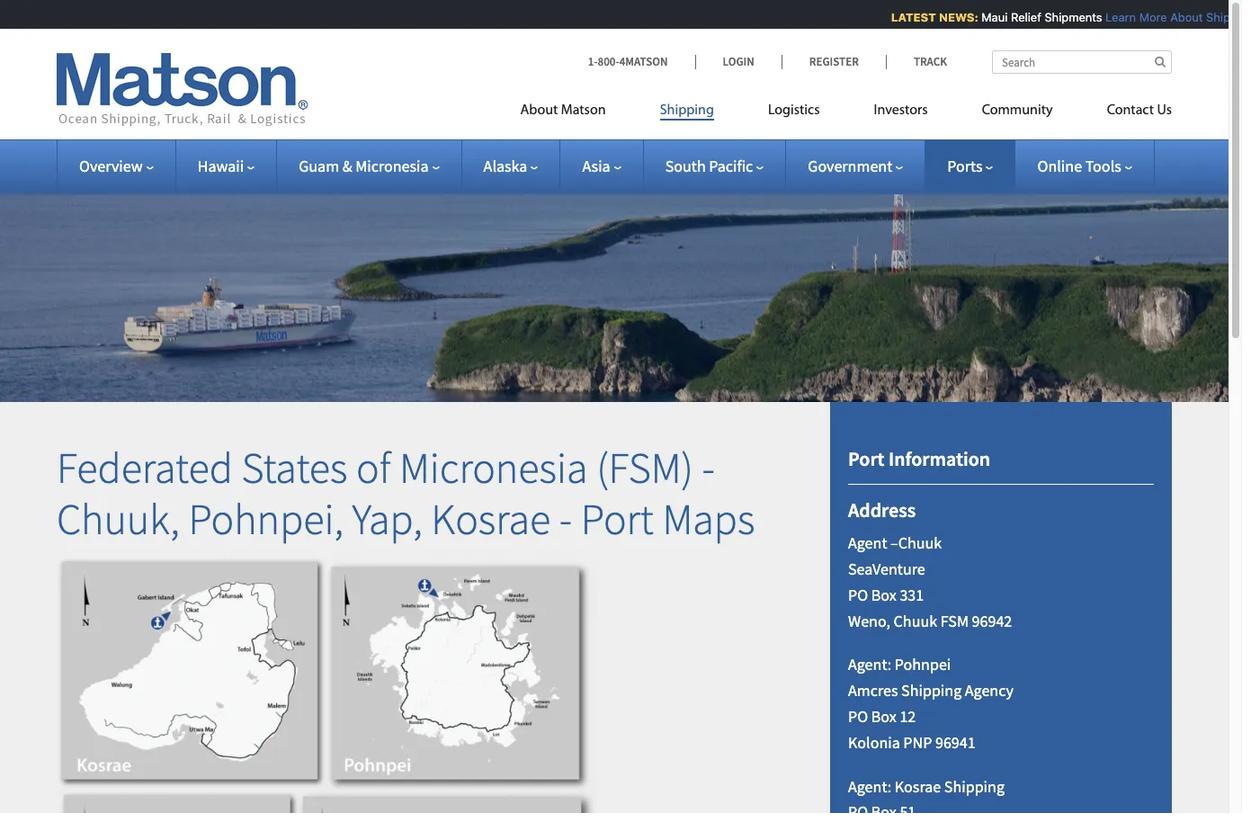 Task type: locate. For each thing, give the bounding box(es) containing it.
0 horizontal spatial about
[[521, 103, 558, 118]]

1 vertical spatial shipping
[[902, 681, 962, 701]]

0 vertical spatial about
[[1165, 10, 1198, 24]]

agency
[[965, 681, 1014, 701]]

-
[[702, 440, 715, 494], [560, 492, 572, 546]]

shipping inside top menu navigation
[[660, 103, 714, 118]]

1 vertical spatial agent:
[[849, 776, 892, 797]]

1 vertical spatial micronesia
[[399, 440, 588, 494]]

micronesia
[[356, 156, 429, 176], [399, 440, 588, 494]]

1 horizontal spatial -
[[702, 440, 715, 494]]

port
[[849, 446, 885, 471], [581, 492, 654, 546]]

pohnpei,
[[188, 492, 344, 546]]

&
[[343, 156, 352, 176]]

contact us
[[1107, 103, 1172, 118]]

about matson link
[[521, 94, 633, 131]]

po down amcres in the right bottom of the page
[[849, 706, 868, 727]]

login link
[[695, 54, 782, 69]]

po up weno,
[[849, 585, 868, 605]]

0 horizontal spatial port
[[581, 492, 654, 546]]

track
[[914, 54, 947, 69]]

maps
[[663, 492, 755, 546]]

1 vertical spatial kosrae
[[895, 776, 941, 797]]

0 vertical spatial shipping
[[660, 103, 714, 118]]

0 vertical spatial micronesia
[[356, 156, 429, 176]]

about left "matson"
[[521, 103, 558, 118]]

guam & micronesia
[[299, 156, 429, 176]]

about right more
[[1165, 10, 1198, 24]]

contact
[[1107, 103, 1154, 118]]

pohnpei
[[895, 655, 951, 675]]

0 vertical spatial agent:
[[849, 655, 892, 675]]

2 box from the top
[[872, 706, 897, 727]]

address
[[849, 498, 916, 523]]

0 vertical spatial po
[[849, 585, 868, 605]]

1 horizontal spatial port
[[849, 446, 885, 471]]

box
[[872, 585, 897, 605], [872, 706, 897, 727]]

investors
[[874, 103, 928, 118]]

800-
[[598, 54, 620, 69]]

pnp
[[904, 732, 933, 753]]

asia link
[[583, 156, 621, 176]]

0 vertical spatial kosrae
[[431, 492, 551, 546]]

government
[[808, 156, 893, 176]]

1 agent: from the top
[[849, 655, 892, 675]]

96941
[[936, 732, 976, 753]]

weno,
[[849, 611, 891, 631]]

yap,
[[352, 492, 423, 546]]

hawaii link
[[198, 156, 255, 176]]

learn more about shipmen link
[[1100, 10, 1243, 24]]

agent: up amcres in the right bottom of the page
[[849, 655, 892, 675]]

1 vertical spatial about
[[521, 103, 558, 118]]

2 po from the top
[[849, 706, 868, 727]]

seaventure
[[849, 559, 926, 580]]

Search search field
[[992, 50, 1172, 74]]

alaska link
[[484, 156, 538, 176]]

more
[[1134, 10, 1162, 24]]

(fsm)
[[597, 440, 694, 494]]

box inside agent: pohnpei amcres shipping agency po box 12 kolonia pnp 96941
[[872, 706, 897, 727]]

shipping down pohnpei
[[902, 681, 962, 701]]

1 po from the top
[[849, 585, 868, 605]]

ports
[[948, 156, 983, 176]]

0 horizontal spatial -
[[560, 492, 572, 546]]

shipping link
[[633, 94, 741, 131]]

0 horizontal spatial kosrae
[[431, 492, 551, 546]]

shipping inside agent: pohnpei amcres shipping agency po box 12 kolonia pnp 96941
[[902, 681, 962, 701]]

maui
[[976, 10, 1002, 24]]

guam & micronesia link
[[299, 156, 440, 176]]

matson containership sailing for guam shipping service. image
[[0, 166, 1229, 402]]

0 vertical spatial box
[[872, 585, 897, 605]]

1 vertical spatial po
[[849, 706, 868, 727]]

login
[[723, 54, 755, 69]]

po inside agent: pohnpei amcres shipping agency po box 12 kolonia pnp 96941
[[849, 706, 868, 727]]

about inside top menu navigation
[[521, 103, 558, 118]]

overview link
[[79, 156, 154, 176]]

tools
[[1086, 156, 1122, 176]]

shipping
[[660, 103, 714, 118], [902, 681, 962, 701], [945, 776, 1005, 797]]

search image
[[1155, 56, 1166, 67]]

kosrae
[[431, 492, 551, 546], [895, 776, 941, 797]]

about
[[1165, 10, 1198, 24], [521, 103, 558, 118]]

overview
[[79, 156, 143, 176]]

agent: inside agent: pohnpei amcres shipping agency po box 12 kolonia pnp 96941
[[849, 655, 892, 675]]

1 horizontal spatial kosrae
[[895, 776, 941, 797]]

–chuuk
[[891, 533, 942, 554]]

None search field
[[992, 50, 1172, 74]]

shipping up south
[[660, 103, 714, 118]]

box left 12
[[872, 706, 897, 727]]

agent:
[[849, 655, 892, 675], [849, 776, 892, 797]]

agent: down kolonia
[[849, 776, 892, 797]]

box down seaventure
[[872, 585, 897, 605]]

1 box from the top
[[872, 585, 897, 605]]

4matson
[[620, 54, 668, 69]]

12
[[900, 706, 916, 727]]

1-800-4matson link
[[588, 54, 695, 69]]

agent: kosrae shipping
[[849, 776, 1005, 797]]

port information
[[849, 446, 991, 471]]

1 vertical spatial port
[[581, 492, 654, 546]]

amcres
[[849, 681, 898, 701]]

agent: for agent: kosrae shipping
[[849, 776, 892, 797]]

section
[[808, 402, 1195, 813]]

box inside agent –chuuk seaventure po box 331 weno, chuuk fsm 96942
[[872, 585, 897, 605]]

po
[[849, 585, 868, 605], [849, 706, 868, 727]]

blue matson logo with ocean, shipping, truck, rail and logistics written beneath it. image
[[57, 53, 309, 127]]

relief
[[1006, 10, 1036, 24]]

1 horizontal spatial about
[[1165, 10, 1198, 24]]

1 vertical spatial box
[[872, 706, 897, 727]]

chuuk
[[894, 611, 938, 631]]

0 vertical spatial port
[[849, 446, 885, 471]]

map showing matson at federated states of micronesia (fsm) ports - chuuk, pohnpei, yap, kosrae image
[[57, 555, 597, 813]]

agent: for agent: pohnpei amcres shipping agency po box 12 kolonia pnp 96941
[[849, 655, 892, 675]]

south pacific
[[666, 156, 753, 176]]

shipping down 96941
[[945, 776, 1005, 797]]

2 agent: from the top
[[849, 776, 892, 797]]

2 vertical spatial shipping
[[945, 776, 1005, 797]]

agent –chuuk seaventure po box 331 weno, chuuk fsm 96942
[[849, 533, 1013, 631]]

south
[[666, 156, 706, 176]]



Task type: vqa. For each thing, say whether or not it's contained in the screenshot.
the topmost Agent:
yes



Task type: describe. For each thing, give the bounding box(es) containing it.
federated
[[57, 440, 233, 494]]

learn
[[1100, 10, 1131, 24]]

guam
[[299, 156, 339, 176]]

fsm
[[941, 611, 969, 631]]

kolonia
[[849, 732, 900, 753]]

section containing port information
[[808, 402, 1195, 813]]

331
[[900, 585, 924, 605]]

federated states of micronesia (fsm) - chuuk, pohnpei, yap, kosrae - port maps
[[57, 440, 755, 546]]

kosrae inside federated states of micronesia (fsm) - chuuk, pohnpei, yap, kosrae - port maps
[[431, 492, 551, 546]]

states
[[242, 440, 348, 494]]

community link
[[955, 94, 1080, 131]]

community
[[982, 103, 1053, 118]]

of
[[356, 440, 391, 494]]

government link
[[808, 156, 904, 176]]

latest news: maui relief shipments learn more about shipmen
[[886, 10, 1243, 24]]

register link
[[782, 54, 886, 69]]

agent: pohnpei amcres shipping agency po box 12 kolonia pnp 96941
[[849, 655, 1014, 753]]

agent
[[849, 533, 888, 554]]

1-
[[588, 54, 598, 69]]

micronesia inside federated states of micronesia (fsm) - chuuk, pohnpei, yap, kosrae - port maps
[[399, 440, 588, 494]]

south pacific link
[[666, 156, 764, 176]]

chuuk,
[[57, 492, 180, 546]]

1-800-4matson
[[588, 54, 668, 69]]

track link
[[886, 54, 947, 69]]

us
[[1157, 103, 1172, 118]]

logistics link
[[741, 94, 847, 131]]

po inside agent –chuuk seaventure po box 331 weno, chuuk fsm 96942
[[849, 585, 868, 605]]

96942
[[972, 611, 1013, 631]]

pacific
[[709, 156, 753, 176]]

matson
[[561, 103, 606, 118]]

information
[[889, 446, 991, 471]]

online tools
[[1038, 156, 1122, 176]]

contact us link
[[1080, 94, 1172, 131]]

port inside federated states of micronesia (fsm) - chuuk, pohnpei, yap, kosrae - port maps
[[581, 492, 654, 546]]

news:
[[934, 10, 973, 24]]

asia
[[583, 156, 611, 176]]

online
[[1038, 156, 1083, 176]]

logistics
[[768, 103, 820, 118]]

alaska
[[484, 156, 528, 176]]

top menu navigation
[[521, 94, 1172, 131]]

latest
[[886, 10, 931, 24]]

investors link
[[847, 94, 955, 131]]

register
[[810, 54, 859, 69]]

shipments
[[1039, 10, 1097, 24]]

online tools link
[[1038, 156, 1133, 176]]

about matson
[[521, 103, 606, 118]]

hawaii
[[198, 156, 244, 176]]

ports link
[[948, 156, 994, 176]]

shipmen
[[1201, 10, 1243, 24]]



